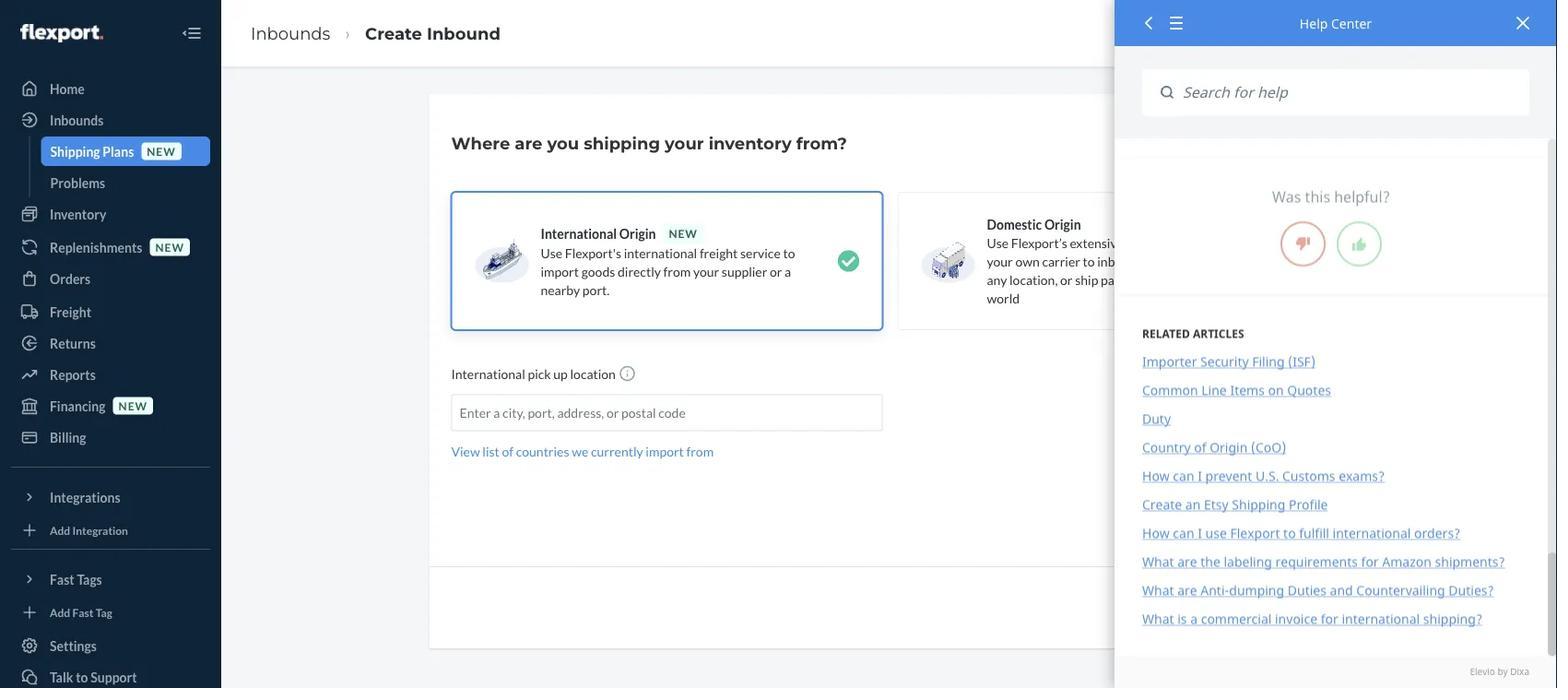 Task type: locate. For each thing, give the bounding box(es) containing it.
origin up the directly
[[620, 226, 656, 241]]

import inside use flexport's international freight service to import goods directly from your supplier or a nearby port.
[[541, 263, 579, 279]]

can up an
[[1173, 467, 1195, 484]]

2 add from the top
[[50, 605, 70, 619]]

2 vertical spatial international
[[1342, 610, 1421, 627]]

create left an
[[1143, 495, 1183, 513]]

how for how can i use flexport to fulfill international orders?
[[1143, 524, 1170, 541]]

a left city,
[[494, 405, 500, 421]]

0 vertical spatial create
[[365, 23, 422, 43]]

can for use
[[1173, 524, 1195, 541]]

0 vertical spatial fast
[[50, 571, 74, 587]]

your down the "freight"
[[694, 263, 720, 279]]

can for prevent
[[1173, 467, 1195, 484]]

use inside use flexport's international freight service to import goods directly from your supplier or a nearby port.
[[541, 245, 563, 261]]

or left postal on the bottom of page
[[607, 405, 619, 421]]

shipping?
[[1424, 610, 1483, 627]]

1 horizontal spatial a
[[785, 263, 792, 279]]

0 horizontal spatial international
[[451, 366, 525, 382]]

international inside use flexport's international freight service to import goods directly from your supplier or a nearby port.
[[624, 245, 697, 261]]

to inside button
[[76, 669, 88, 685]]

0 vertical spatial import
[[541, 263, 579, 279]]

can
[[1173, 467, 1195, 484], [1173, 524, 1195, 541]]

port.
[[583, 282, 610, 297]]

1 vertical spatial how
[[1143, 524, 1170, 541]]

location,
[[1010, 272, 1058, 287]]

a right the supplier
[[785, 263, 792, 279]]

inbounds link
[[251, 23, 331, 43], [11, 105, 210, 135]]

how down country
[[1143, 467, 1170, 484]]

i left "use"
[[1198, 524, 1203, 541]]

nearby
[[541, 282, 580, 297]]

1 vertical spatial inbounds
[[50, 112, 104, 128]]

to right service
[[783, 245, 795, 261]]

how for how can i prevent u.s. customs exams?
[[1143, 467, 1170, 484]]

or down service
[[770, 263, 782, 279]]

countervailing
[[1357, 581, 1446, 599]]

0 vertical spatial for
[[1362, 553, 1379, 570]]

pick
[[528, 366, 551, 382]]

origin for domestic
[[1045, 216, 1082, 232]]

origin for international
[[620, 226, 656, 241]]

international
[[541, 226, 617, 241], [451, 366, 525, 382]]

add up settings
[[50, 605, 70, 619]]

add for add integration
[[50, 523, 70, 537]]

0 vertical spatial international
[[541, 226, 617, 241]]

prevent
[[1206, 467, 1253, 484]]

extensive
[[1070, 235, 1124, 250]]

0 vertical spatial inbounds link
[[251, 23, 331, 43]]

inventory
[[50, 206, 106, 222]]

commercial
[[1201, 610, 1272, 627]]

city,
[[503, 405, 525, 421]]

articles
[[1193, 326, 1245, 341]]

anywhere
[[1169, 272, 1225, 287]]

1 vertical spatial international
[[1333, 524, 1411, 541]]

freight
[[700, 245, 738, 261]]

reports link
[[11, 360, 210, 389]]

import up nearby on the left
[[541, 263, 579, 279]]

postal
[[622, 405, 656, 421]]

add integration link
[[11, 519, 210, 541]]

for
[[1362, 553, 1379, 570], [1321, 610, 1339, 627]]

talk
[[50, 669, 73, 685]]

can down an
[[1173, 524, 1195, 541]]

0 horizontal spatial of
[[502, 444, 514, 459]]

2 i from the top
[[1198, 524, 1203, 541]]

1 horizontal spatial inbounds
[[251, 23, 331, 43]]

0 horizontal spatial origin
[[620, 226, 656, 241]]

fast left "tag" at the left bottom of the page
[[72, 605, 94, 619]]

international up enter
[[451, 366, 525, 382]]

dumping
[[1230, 581, 1285, 599]]

problems link
[[41, 168, 210, 197]]

are for anti-
[[1178, 581, 1198, 599]]

a inside use flexport's international freight service to import goods directly from your supplier or a nearby port.
[[785, 263, 792, 279]]

1 vertical spatial create
[[1143, 495, 1183, 513]]

2 can from the top
[[1173, 524, 1195, 541]]

1 vertical spatial international
[[451, 366, 525, 382]]

0 vertical spatial a
[[785, 263, 792, 279]]

1 vertical spatial import
[[646, 444, 684, 459]]

2 horizontal spatial a
[[1191, 610, 1198, 627]]

0 vertical spatial the
[[1240, 272, 1259, 287]]

what for what are anti-dumping duties and countervailing duties?
[[1143, 581, 1175, 599]]

1 horizontal spatial international
[[541, 226, 617, 241]]

view list of countries we currently import from
[[451, 444, 714, 459]]

carrier
[[1043, 253, 1081, 269]]

your up any
[[987, 253, 1013, 269]]

to right 'talk'
[[76, 669, 88, 685]]

add left 'integration'
[[50, 523, 70, 537]]

1 horizontal spatial shipping
[[1232, 495, 1286, 513]]

2 vertical spatial what
[[1143, 610, 1175, 627]]

how
[[1143, 467, 1170, 484], [1143, 524, 1170, 541]]

your
[[665, 133, 704, 153], [987, 253, 1013, 269], [1147, 253, 1173, 269], [694, 263, 720, 279]]

orders link
[[11, 264, 210, 293]]

1 horizontal spatial the
[[1240, 272, 1259, 287]]

view list of countries we currently import from button
[[451, 442, 714, 461]]

1 i from the top
[[1198, 467, 1203, 484]]

2 how from the top
[[1143, 524, 1170, 541]]

1 what from the top
[[1143, 553, 1175, 570]]

use inside domestic origin use flexport's extensive us trucking network or your own carrier to inbound your products from any location, or ship parcel from anywhere in the world
[[987, 235, 1009, 250]]

1 vertical spatial add
[[50, 605, 70, 619]]

create an etsy shipping profile
[[1143, 495, 1329, 513]]

profile
[[1289, 495, 1329, 513]]

2 horizontal spatial origin
[[1210, 438, 1248, 456]]

1 how from the top
[[1143, 467, 1170, 484]]

(coo)
[[1252, 438, 1287, 456]]

fast
[[50, 571, 74, 587], [72, 605, 94, 619]]

how left "use"
[[1143, 524, 1170, 541]]

use up nearby on the left
[[541, 245, 563, 261]]

quotes
[[1288, 381, 1332, 398]]

what
[[1143, 553, 1175, 570], [1143, 581, 1175, 599], [1143, 610, 1175, 627]]

shipping up problems
[[50, 143, 100, 159]]

1 horizontal spatial create
[[1143, 495, 1183, 513]]

0 vertical spatial can
[[1173, 467, 1195, 484]]

1 vertical spatial are
[[1178, 553, 1198, 570]]

your right shipping
[[665, 133, 704, 153]]

1 horizontal spatial origin
[[1045, 216, 1082, 232]]

2 vertical spatial a
[[1191, 610, 1198, 627]]

0 vertical spatial add
[[50, 523, 70, 537]]

use
[[1206, 524, 1227, 541]]

an
[[1186, 495, 1201, 513]]

1 horizontal spatial for
[[1362, 553, 1379, 570]]

importer
[[1143, 352, 1198, 370]]

i
[[1198, 467, 1203, 484], [1198, 524, 1203, 541]]

1 horizontal spatial use
[[987, 235, 1009, 250]]

to up ship at the right of page
[[1083, 253, 1095, 269]]

inventory link
[[11, 199, 210, 229]]

of right country
[[1195, 438, 1207, 456]]

are left anti-
[[1178, 581, 1198, 599]]

shipping
[[584, 133, 660, 153]]

1 vertical spatial can
[[1173, 524, 1195, 541]]

related
[[1143, 326, 1191, 341]]

international up the directly
[[624, 245, 697, 261]]

shipping up flexport
[[1232, 495, 1286, 513]]

import inside view list of countries we currently import from button
[[646, 444, 684, 459]]

3 what from the top
[[1143, 610, 1175, 627]]

add for add fast tag
[[50, 605, 70, 619]]

a right is
[[1191, 610, 1198, 627]]

0 vertical spatial i
[[1198, 467, 1203, 484]]

1 horizontal spatial import
[[646, 444, 684, 459]]

for down what are anti-dumping duties and countervailing duties?
[[1321, 610, 1339, 627]]

0 vertical spatial international
[[624, 245, 697, 261]]

fast left tags
[[50, 571, 74, 587]]

common
[[1143, 381, 1199, 398]]

billing link
[[11, 422, 210, 452]]

anti-
[[1201, 581, 1230, 599]]

1 vertical spatial what
[[1143, 581, 1175, 599]]

supplier
[[722, 263, 768, 279]]

0 vertical spatial inbounds
[[251, 23, 331, 43]]

view
[[451, 444, 480, 459]]

center
[[1332, 14, 1373, 32]]

1 horizontal spatial inbounds link
[[251, 23, 331, 43]]

are up is
[[1178, 553, 1198, 570]]

1 vertical spatial the
[[1201, 553, 1221, 570]]

international down countervailing
[[1342, 610, 1421, 627]]

new up use flexport's international freight service to import goods directly from your supplier or a nearby port.
[[669, 226, 698, 240]]

flexport logo image
[[20, 24, 103, 42]]

new
[[147, 144, 176, 158], [669, 226, 698, 240], [155, 240, 184, 254], [119, 399, 148, 412]]

0 vertical spatial how
[[1143, 467, 1170, 484]]

0 horizontal spatial the
[[1201, 553, 1221, 570]]

import for goods
[[541, 263, 579, 279]]

fast inside dropdown button
[[50, 571, 74, 587]]

origin inside domestic origin use flexport's extensive us trucking network or your own carrier to inbound your products from any location, or ship parcel from anywhere in the world
[[1045, 216, 1082, 232]]

are left "you"
[[515, 133, 543, 153]]

up
[[554, 366, 568, 382]]

inbounds
[[251, 23, 331, 43], [50, 112, 104, 128]]

new down reports link
[[119, 399, 148, 412]]

1 vertical spatial inbounds link
[[11, 105, 210, 135]]

international up amazon
[[1333, 524, 1411, 541]]

international up flexport's
[[541, 226, 617, 241]]

origin up flexport's
[[1045, 216, 1082, 232]]

0 horizontal spatial use
[[541, 245, 563, 261]]

1 vertical spatial i
[[1198, 524, 1203, 541]]

for left amazon
[[1362, 553, 1379, 570]]

us
[[1127, 235, 1143, 250]]

of right list
[[502, 444, 514, 459]]

settings link
[[11, 631, 210, 660]]

2 vertical spatial are
[[1178, 581, 1198, 599]]

1 vertical spatial a
[[494, 405, 500, 421]]

0 vertical spatial are
[[515, 133, 543, 153]]

origin up prevent
[[1210, 438, 1248, 456]]

elevio
[[1471, 666, 1496, 678]]

0 horizontal spatial a
[[494, 405, 500, 421]]

helpful?
[[1335, 187, 1391, 207]]

freight
[[50, 304, 91, 320]]

import down code
[[646, 444, 684, 459]]

0 horizontal spatial inbounds link
[[11, 105, 210, 135]]

shipments?
[[1436, 553, 1506, 570]]

0 horizontal spatial for
[[1321, 610, 1339, 627]]

from right the currently
[[687, 444, 714, 459]]

reports
[[50, 367, 96, 382]]

we
[[572, 444, 589, 459]]

new right plans
[[147, 144, 176, 158]]

1 can from the top
[[1173, 467, 1195, 484]]

0 horizontal spatial create
[[365, 23, 422, 43]]

products
[[1175, 253, 1226, 269]]

code
[[659, 405, 686, 421]]

i left prevent
[[1198, 467, 1203, 484]]

new up orders link
[[155, 240, 184, 254]]

from right the directly
[[664, 263, 691, 279]]

0 vertical spatial shipping
[[50, 143, 100, 159]]

1 vertical spatial for
[[1321, 610, 1339, 627]]

0 horizontal spatial import
[[541, 263, 579, 279]]

the up anti-
[[1201, 553, 1221, 570]]

the right in
[[1240, 272, 1259, 287]]

integrations
[[50, 489, 120, 505]]

or
[[1245, 235, 1258, 250], [770, 263, 782, 279], [1061, 272, 1073, 287], [607, 405, 619, 421]]

use down domestic
[[987, 235, 1009, 250]]

countries
[[516, 444, 570, 459]]

1 add from the top
[[50, 523, 70, 537]]

1 horizontal spatial of
[[1195, 438, 1207, 456]]

origin
[[1045, 216, 1082, 232], [620, 226, 656, 241], [1210, 438, 1248, 456]]

breadcrumbs navigation
[[236, 6, 515, 60]]

duty
[[1143, 410, 1171, 427]]

from right 'parcel'
[[1139, 272, 1166, 287]]

from inside view list of countries we currently import from button
[[687, 444, 714, 459]]

2 what from the top
[[1143, 581, 1175, 599]]

create inside breadcrumbs navigation
[[365, 23, 422, 43]]

create left inbound
[[365, 23, 422, 43]]

the
[[1240, 272, 1259, 287], [1201, 553, 1221, 570]]

location
[[570, 366, 616, 382]]

0 vertical spatial what
[[1143, 553, 1175, 570]]

directly
[[618, 263, 661, 279]]



Task type: describe. For each thing, give the bounding box(es) containing it.
integration
[[72, 523, 128, 537]]

inbounds inside breadcrumbs navigation
[[251, 23, 331, 43]]

u.s.
[[1256, 467, 1280, 484]]

domestic
[[987, 216, 1042, 232]]

filing
[[1253, 352, 1285, 370]]

international origin
[[541, 226, 656, 241]]

country
[[1143, 438, 1191, 456]]

trucking
[[1145, 235, 1192, 250]]

or right network
[[1245, 235, 1258, 250]]

security
[[1201, 352, 1249, 370]]

orders
[[50, 271, 91, 286]]

are for the
[[1178, 553, 1198, 570]]

or down carrier
[[1061, 272, 1073, 287]]

what for what is a commercial invoice for international shipping?
[[1143, 610, 1175, 627]]

next button
[[1255, 589, 1315, 626]]

any
[[987, 272, 1007, 287]]

to inside use flexport's international freight service to import goods directly from your supplier or a nearby port.
[[783, 245, 795, 261]]

the inside domestic origin use flexport's extensive us trucking network or your own carrier to inbound your products from any location, or ship parcel from anywhere in the world
[[1240, 272, 1259, 287]]

Search search field
[[1174, 69, 1530, 116]]

duties
[[1288, 581, 1327, 599]]

to left the fulfill
[[1284, 524, 1296, 541]]

0 horizontal spatial inbounds
[[50, 112, 104, 128]]

to inside domestic origin use flexport's extensive us trucking network or your own carrier to inbound your products from any location, or ship parcel from anywhere in the world
[[1083, 253, 1095, 269]]

international for international pick up location
[[451, 366, 525, 382]]

common line items on quotes
[[1143, 381, 1332, 398]]

integrations button
[[11, 482, 210, 512]]

goods
[[582, 263, 615, 279]]

for for requirements
[[1362, 553, 1379, 570]]

home
[[50, 81, 85, 96]]

new for international origin
[[669, 226, 698, 240]]

new for financing
[[119, 399, 148, 412]]

own
[[1016, 253, 1040, 269]]

where
[[451, 133, 510, 153]]

inbound
[[427, 23, 501, 43]]

dixa
[[1511, 666, 1530, 678]]

related articles
[[1143, 326, 1245, 341]]

requirements
[[1276, 553, 1359, 570]]

by
[[1498, 666, 1509, 678]]

labeling
[[1224, 553, 1273, 570]]

help
[[1300, 14, 1328, 32]]

for for invoice
[[1321, 610, 1339, 627]]

i for use
[[1198, 524, 1203, 541]]

currently
[[591, 444, 643, 459]]

add integration
[[50, 523, 128, 537]]

create for create inbound
[[365, 23, 422, 43]]

was
[[1273, 187, 1302, 207]]

enter a city, port, address, or postal code
[[460, 405, 686, 421]]

what is a commercial invoice for international shipping?
[[1143, 610, 1483, 627]]

new for replenishments
[[155, 240, 184, 254]]

new for shipping plans
[[147, 144, 176, 158]]

inventory
[[709, 133, 792, 153]]

close navigation image
[[181, 22, 203, 44]]

flexport
[[1231, 524, 1281, 541]]

international pick up location
[[451, 366, 619, 382]]

help center
[[1300, 14, 1373, 32]]

international for international origin
[[541, 226, 617, 241]]

what are anti-dumping duties and countervailing duties?
[[1143, 581, 1495, 599]]

duties?
[[1449, 581, 1495, 599]]

is
[[1178, 610, 1188, 627]]

what are the labeling requirements for amazon shipments?
[[1143, 553, 1506, 570]]

add fast tag
[[50, 605, 112, 619]]

i for prevent
[[1198, 467, 1203, 484]]

list
[[483, 444, 500, 459]]

domestic origin use flexport's extensive us trucking network or your own carrier to inbound your products from any location, or ship parcel from anywhere in the world
[[987, 216, 1259, 306]]

you
[[547, 133, 579, 153]]

(isf)
[[1289, 352, 1316, 370]]

and
[[1330, 581, 1354, 599]]

financing
[[50, 398, 106, 414]]

fast tags button
[[11, 564, 210, 594]]

next
[[1271, 600, 1299, 616]]

billing
[[50, 429, 86, 445]]

enter
[[460, 405, 491, 421]]

freight link
[[11, 297, 210, 326]]

orders?
[[1415, 524, 1461, 541]]

your down the trucking
[[1147, 253, 1173, 269]]

what for what are the labeling requirements for amazon shipments?
[[1143, 553, 1175, 570]]

ship
[[1076, 272, 1099, 287]]

how can i prevent u.s. customs exams?
[[1143, 467, 1386, 484]]

amazon
[[1383, 553, 1432, 570]]

flexport's
[[1012, 235, 1068, 250]]

of inside button
[[502, 444, 514, 459]]

tags
[[77, 571, 102, 587]]

create inbound link
[[365, 23, 501, 43]]

in
[[1227, 272, 1238, 287]]

this
[[1306, 187, 1331, 207]]

use flexport's international freight service to import goods directly from your supplier or a nearby port.
[[541, 245, 795, 297]]

line
[[1202, 381, 1227, 398]]

elevio by dixa link
[[1143, 666, 1530, 679]]

inbound
[[1098, 253, 1144, 269]]

1 vertical spatial shipping
[[1232, 495, 1286, 513]]

from up in
[[1228, 253, 1255, 269]]

talk to support
[[50, 669, 137, 685]]

0 horizontal spatial shipping
[[50, 143, 100, 159]]

country of origin (coo)
[[1143, 438, 1287, 456]]

or inside use flexport's international freight service to import goods directly from your supplier or a nearby port.
[[770, 263, 782, 279]]

settings
[[50, 638, 97, 653]]

returns link
[[11, 328, 210, 358]]

plans
[[103, 143, 134, 159]]

problems
[[50, 175, 105, 190]]

your inside use flexport's international freight service to import goods directly from your supplier or a nearby port.
[[694, 263, 720, 279]]

parcel
[[1101, 272, 1136, 287]]

from inside use flexport's international freight service to import goods directly from your supplier or a nearby port.
[[664, 263, 691, 279]]

import for from
[[646, 444, 684, 459]]

how can i use flexport to fulfill international orders?
[[1143, 524, 1461, 541]]

check circle image
[[838, 250, 860, 272]]

network
[[1195, 235, 1243, 250]]

was this helpful?
[[1273, 187, 1391, 207]]

from?
[[797, 133, 848, 153]]

are for you
[[515, 133, 543, 153]]

1 vertical spatial fast
[[72, 605, 94, 619]]

create for create an etsy shipping profile
[[1143, 495, 1183, 513]]



Task type: vqa. For each thing, say whether or not it's contained in the screenshot.
the topmost "Help Center"
no



